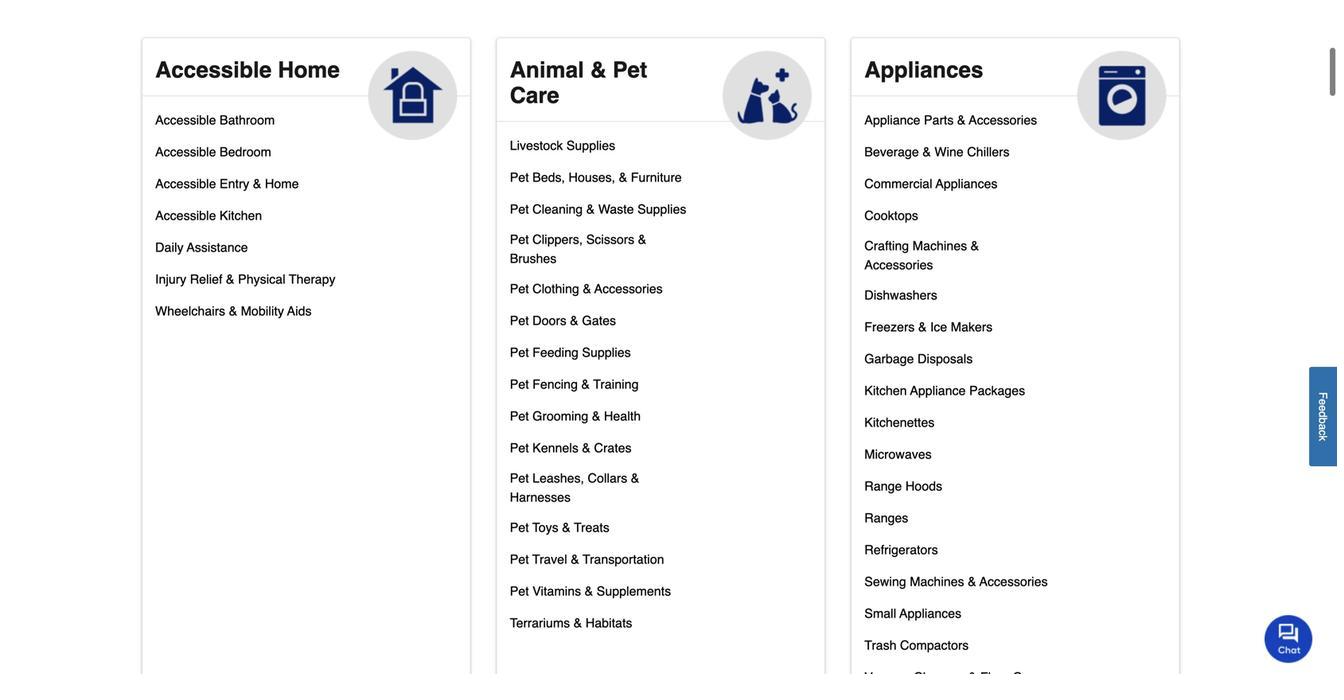 Task type: describe. For each thing, give the bounding box(es) containing it.
pet for pet clippers, scissors & brushes
[[510, 232, 529, 247]]

scissors
[[586, 232, 634, 247]]

freezers
[[865, 320, 915, 334]]

pet for pet feeding supplies
[[510, 345, 529, 360]]

wine
[[935, 144, 964, 159]]

accessible for accessible home
[[155, 57, 272, 83]]

b
[[1317, 418, 1330, 424]]

k
[[1317, 436, 1330, 441]]

packages
[[969, 383, 1025, 398]]

pet travel & transportation link
[[510, 548, 664, 580]]

harnesses
[[510, 490, 571, 505]]

kitchenettes link
[[865, 411, 935, 443]]

kitchen appliance packages
[[865, 383, 1025, 398]]

therapy
[[289, 272, 336, 287]]

2 e from the top
[[1317, 405, 1330, 412]]

f e e d b a c k
[[1317, 392, 1330, 441]]

wheelchairs
[[155, 304, 225, 318]]

trash compactors link
[[865, 634, 969, 666]]

pet for pet leashes, collars & harnesses
[[510, 471, 529, 486]]

range hoods link
[[865, 475, 943, 507]]

& inside 'pet leashes, collars & harnesses'
[[631, 471, 639, 486]]

pet grooming & health
[[510, 409, 641, 423]]

beverage & wine chillers link
[[865, 141, 1010, 173]]

appliance parts & accessories
[[865, 113, 1037, 127]]

animal & pet care
[[510, 57, 647, 108]]

livestock
[[510, 138, 563, 153]]

1 vertical spatial home
[[265, 176, 299, 191]]

brushes
[[510, 251, 557, 266]]

accessible for accessible kitchen
[[155, 208, 216, 223]]

appliances for small appliances
[[900, 606, 962, 621]]

aids
[[287, 304, 312, 318]]

pet clippers, scissors & brushes
[[510, 232, 647, 266]]

pet fencing & training
[[510, 377, 639, 392]]

pet leashes, collars & harnesses
[[510, 471, 639, 505]]

pet for pet toys & treats
[[510, 520, 529, 535]]

grooming
[[533, 409, 589, 423]]

beds,
[[533, 170, 565, 185]]

appliances for commercial appliances
[[936, 176, 998, 191]]

cooktops link
[[865, 205, 918, 236]]

kitchen appliance packages link
[[865, 380, 1025, 411]]

pet doors & gates
[[510, 313, 616, 328]]

1 vertical spatial supplies
[[638, 202, 686, 216]]

assistance
[[187, 240, 248, 255]]

small appliances link
[[865, 603, 962, 634]]

d
[[1317, 412, 1330, 418]]

beverage
[[865, 144, 919, 159]]

pet cleaning & waste supplies link
[[510, 198, 686, 230]]

garbage disposals link
[[865, 348, 973, 380]]

accessories for crafting machines & accessories
[[865, 257, 933, 272]]

fencing
[[533, 377, 578, 392]]

dishwashers
[[865, 288, 938, 302]]

& inside accessible entry & home link
[[253, 176, 261, 191]]

pet for pet kennels & crates
[[510, 441, 529, 455]]

& inside the pet toys & treats link
[[562, 520, 571, 535]]

commercial
[[865, 176, 933, 191]]

f e e d b a c k button
[[1309, 367, 1337, 467]]

& inside pet cleaning & waste supplies link
[[586, 202, 595, 216]]

pet for pet travel & transportation
[[510, 552, 529, 567]]

bedroom
[[220, 144, 271, 159]]

pet clothing & accessories link
[[510, 278, 663, 310]]

pet vitamins & supplements link
[[510, 580, 671, 612]]

& inside pet clothing & accessories link
[[583, 281, 591, 296]]

appliances image
[[1078, 51, 1167, 140]]

injury relief & physical therapy link
[[155, 268, 336, 300]]

training
[[593, 377, 639, 392]]

microwaves
[[865, 447, 932, 462]]

pet feeding supplies
[[510, 345, 631, 360]]

accessible bathroom link
[[155, 109, 275, 141]]

feeding
[[533, 345, 579, 360]]

& inside pet grooming & health link
[[592, 409, 601, 423]]

supplements
[[597, 584, 671, 599]]

physical
[[238, 272, 285, 287]]

accessible for accessible bedroom
[[155, 144, 216, 159]]

machines for sewing
[[910, 574, 964, 589]]

c
[[1317, 430, 1330, 436]]

livestock supplies link
[[510, 134, 615, 166]]

clothing
[[533, 281, 579, 296]]

daily assistance link
[[155, 236, 248, 268]]

disposals
[[918, 351, 973, 366]]

pet for pet clothing & accessories
[[510, 281, 529, 296]]

pet kennels & crates
[[510, 441, 632, 455]]

1 vertical spatial kitchen
[[865, 383, 907, 398]]

pet beds, houses, & furniture link
[[510, 166, 682, 198]]

garbage disposals
[[865, 351, 973, 366]]

& inside animal & pet care
[[590, 57, 607, 83]]

machines for crafting
[[913, 238, 967, 253]]

ice
[[930, 320, 947, 334]]

a
[[1317, 424, 1330, 430]]

pet vitamins & supplements
[[510, 584, 671, 599]]

crafting machines & accessories link
[[865, 236, 1049, 284]]

bathroom
[[220, 113, 275, 127]]

& inside pet doors & gates link
[[570, 313, 579, 328]]

chat invite button image
[[1265, 615, 1313, 663]]

accessible bedroom
[[155, 144, 271, 159]]

kennels
[[533, 441, 579, 455]]

waste
[[598, 202, 634, 216]]

kitchenettes
[[865, 415, 935, 430]]

accessible home
[[155, 57, 340, 83]]

pet for pet beds, houses, & furniture
[[510, 170, 529, 185]]

small
[[865, 606, 896, 621]]

pet cleaning & waste supplies
[[510, 202, 686, 216]]

daily assistance
[[155, 240, 248, 255]]

toys
[[532, 520, 559, 535]]

& inside freezers & ice makers link
[[918, 320, 927, 334]]



Task type: locate. For each thing, give the bounding box(es) containing it.
& left health
[[592, 409, 601, 423]]

appliances link
[[852, 38, 1180, 140]]

machines inside crafting machines & accessories
[[913, 238, 967, 253]]

wheelchairs & mobility aids
[[155, 304, 312, 318]]

collars
[[588, 471, 627, 486]]

supplies down furniture
[[638, 202, 686, 216]]

microwaves link
[[865, 443, 932, 475]]

accessible inside "link"
[[155, 113, 216, 127]]

0 vertical spatial appliances
[[865, 57, 984, 83]]

0 vertical spatial machines
[[913, 238, 967, 253]]

& inside beverage & wine chillers link
[[923, 144, 931, 159]]

appliance parts & accessories link
[[865, 109, 1037, 141]]

& inside sewing machines & accessories link
[[968, 574, 976, 589]]

appliances inside 'link'
[[936, 176, 998, 191]]

pet for pet doors & gates
[[510, 313, 529, 328]]

f
[[1317, 392, 1330, 399]]

1 vertical spatial appliances
[[936, 176, 998, 191]]

machines right crafting
[[913, 238, 967, 253]]

& right collars
[[631, 471, 639, 486]]

& right toys
[[562, 520, 571, 535]]

pet for pet vitamins & supplements
[[510, 584, 529, 599]]

1 accessible from the top
[[155, 57, 272, 83]]

& inside appliance parts & accessories link
[[957, 113, 966, 127]]

mobility
[[241, 304, 284, 318]]

pet inside 'pet leashes, collars & harnesses'
[[510, 471, 529, 486]]

& right parts
[[957, 113, 966, 127]]

pet feeding supplies link
[[510, 341, 631, 373]]

care
[[510, 83, 559, 108]]

range
[[865, 479, 902, 493]]

accessible home image
[[368, 51, 457, 140]]

5 accessible from the top
[[155, 208, 216, 223]]

e up b
[[1317, 405, 1330, 412]]

appliances up compactors
[[900, 606, 962, 621]]

kitchen down accessible entry & home link
[[220, 208, 262, 223]]

0 vertical spatial supplies
[[567, 138, 615, 153]]

& up compactors
[[968, 574, 976, 589]]

2 vertical spatial appliances
[[900, 606, 962, 621]]

furniture
[[631, 170, 682, 185]]

pet inside animal & pet care
[[613, 57, 647, 83]]

0 vertical spatial appliance
[[865, 113, 921, 127]]

& inside pet kennels & crates link
[[582, 441, 591, 455]]

& inside pet vitamins & supplements link
[[585, 584, 593, 599]]

injury relief & physical therapy
[[155, 272, 336, 287]]

supplies up houses,
[[567, 138, 615, 153]]

accessories for pet clothing & accessories
[[595, 281, 663, 296]]

hoods
[[906, 479, 943, 493]]

& left waste
[[586, 202, 595, 216]]

& inside pet clippers, scissors & brushes
[[638, 232, 647, 247]]

cooktops
[[865, 208, 918, 223]]

pet fencing & training link
[[510, 373, 639, 405]]

pet for pet fencing & training
[[510, 377, 529, 392]]

appliance up beverage
[[865, 113, 921, 127]]

e
[[1317, 399, 1330, 405], [1317, 405, 1330, 412]]

freezers & ice makers
[[865, 320, 993, 334]]

accessories inside crafting machines & accessories
[[865, 257, 933, 272]]

& right scissors
[[638, 232, 647, 247]]

dishwashers link
[[865, 284, 938, 316]]

machines up small appliances at the bottom right
[[910, 574, 964, 589]]

pet clippers, scissors & brushes link
[[510, 230, 694, 278]]

& right entry
[[253, 176, 261, 191]]

& right travel
[[571, 552, 579, 567]]

accessories for sewing machines & accessories
[[980, 574, 1048, 589]]

vitamins
[[533, 584, 581, 599]]

pet for pet cleaning & waste supplies
[[510, 202, 529, 216]]

range hoods
[[865, 479, 943, 493]]

animal & pet care link
[[497, 38, 825, 140]]

1 horizontal spatial kitchen
[[865, 383, 907, 398]]

livestock supplies
[[510, 138, 615, 153]]

& right relief
[[226, 272, 235, 287]]

accessible down accessible bathroom "link"
[[155, 144, 216, 159]]

home inside "link"
[[278, 57, 340, 83]]

travel
[[532, 552, 567, 567]]

terrariums & habitats
[[510, 616, 632, 630]]

habitats
[[586, 616, 632, 630]]

clippers,
[[533, 232, 583, 247]]

pet grooming & health link
[[510, 405, 641, 437]]

& left 'crates'
[[582, 441, 591, 455]]

accessible bedroom link
[[155, 141, 271, 173]]

& right animal
[[590, 57, 607, 83]]

accessories for appliance parts & accessories
[[969, 113, 1037, 127]]

animal & pet care image
[[723, 51, 812, 140]]

& inside pet beds, houses, & furniture link
[[619, 170, 627, 185]]

4 accessible from the top
[[155, 176, 216, 191]]

doors
[[533, 313, 567, 328]]

animal
[[510, 57, 584, 83]]

0 vertical spatial home
[[278, 57, 340, 83]]

leashes,
[[533, 471, 584, 486]]

daily
[[155, 240, 184, 255]]

0 horizontal spatial kitchen
[[220, 208, 262, 223]]

& inside terrariums & habitats link
[[574, 616, 582, 630]]

appliances
[[865, 57, 984, 83], [936, 176, 998, 191], [900, 606, 962, 621]]

0 vertical spatial kitchen
[[220, 208, 262, 223]]

supplies
[[567, 138, 615, 153], [638, 202, 686, 216], [582, 345, 631, 360]]

& inside crafting machines & accessories
[[971, 238, 979, 253]]

& right houses,
[[619, 170, 627, 185]]

crafting
[[865, 238, 909, 253]]

pet inside pet clippers, scissors & brushes
[[510, 232, 529, 247]]

pet travel & transportation
[[510, 552, 664, 567]]

1 vertical spatial appliance
[[910, 383, 966, 398]]

1 vertical spatial machines
[[910, 574, 964, 589]]

& inside wheelchairs & mobility aids link
[[229, 304, 237, 318]]

refrigerators link
[[865, 539, 938, 571]]

& right clothing
[[583, 281, 591, 296]]

& left "mobility" on the left of the page
[[229, 304, 237, 318]]

& inside pet travel & transportation link
[[571, 552, 579, 567]]

entry
[[220, 176, 249, 191]]

appliances up parts
[[865, 57, 984, 83]]

commercial appliances link
[[865, 173, 998, 205]]

e up d
[[1317, 399, 1330, 405]]

supplies down gates
[[582, 345, 631, 360]]

kitchen down the garbage at the right of page
[[865, 383, 907, 398]]

compactors
[[900, 638, 969, 653]]

&
[[590, 57, 607, 83], [957, 113, 966, 127], [923, 144, 931, 159], [619, 170, 627, 185], [253, 176, 261, 191], [586, 202, 595, 216], [638, 232, 647, 247], [971, 238, 979, 253], [226, 272, 235, 287], [583, 281, 591, 296], [229, 304, 237, 318], [570, 313, 579, 328], [918, 320, 927, 334], [581, 377, 590, 392], [592, 409, 601, 423], [582, 441, 591, 455], [631, 471, 639, 486], [562, 520, 571, 535], [571, 552, 579, 567], [968, 574, 976, 589], [585, 584, 593, 599], [574, 616, 582, 630]]

relief
[[190, 272, 222, 287]]

accessible entry & home link
[[155, 173, 299, 205]]

health
[[604, 409, 641, 423]]

accessible for accessible entry & home
[[155, 176, 216, 191]]

& right doors at the left top
[[570, 313, 579, 328]]

2 vertical spatial supplies
[[582, 345, 631, 360]]

accessible kitchen
[[155, 208, 262, 223]]

1 e from the top
[[1317, 399, 1330, 405]]

& inside pet fencing & training link
[[581, 377, 590, 392]]

accessible bathroom
[[155, 113, 275, 127]]

appliance down disposals
[[910, 383, 966, 398]]

accessible inside "link"
[[155, 57, 272, 83]]

trash compactors
[[865, 638, 969, 653]]

sewing machines & accessories
[[865, 574, 1048, 589]]

& down commercial appliances 'link'
[[971, 238, 979, 253]]

refrigerators
[[865, 542, 938, 557]]

appliances down wine
[[936, 176, 998, 191]]

cleaning
[[533, 202, 583, 216]]

& down pet vitamins & supplements link
[[574, 616, 582, 630]]

3 accessible from the top
[[155, 144, 216, 159]]

ranges link
[[865, 507, 909, 539]]

pet doors & gates link
[[510, 310, 616, 341]]

accessible down accessible bedroom link
[[155, 176, 216, 191]]

accessible up accessible bathroom
[[155, 57, 272, 83]]

& inside the injury relief & physical therapy link
[[226, 272, 235, 287]]

accessible up daily assistance
[[155, 208, 216, 223]]

wheelchairs & mobility aids link
[[155, 300, 312, 332]]

sewing
[[865, 574, 906, 589]]

accessories
[[969, 113, 1037, 127], [865, 257, 933, 272], [595, 281, 663, 296], [980, 574, 1048, 589]]

pet for pet grooming & health
[[510, 409, 529, 423]]

& left wine
[[923, 144, 931, 159]]

accessible kitchen link
[[155, 205, 262, 236]]

treats
[[574, 520, 610, 535]]

& left ice
[[918, 320, 927, 334]]

accessible entry & home
[[155, 176, 299, 191]]

sewing machines & accessories link
[[865, 571, 1048, 603]]

accessible up accessible bedroom
[[155, 113, 216, 127]]

injury
[[155, 272, 186, 287]]

machines
[[913, 238, 967, 253], [910, 574, 964, 589]]

& down pet travel & transportation link
[[585, 584, 593, 599]]

accessible for accessible bathroom
[[155, 113, 216, 127]]

2 accessible from the top
[[155, 113, 216, 127]]

& left training
[[581, 377, 590, 392]]



Task type: vqa. For each thing, say whether or not it's contained in the screenshot.
rightmost PRODUCTS
no



